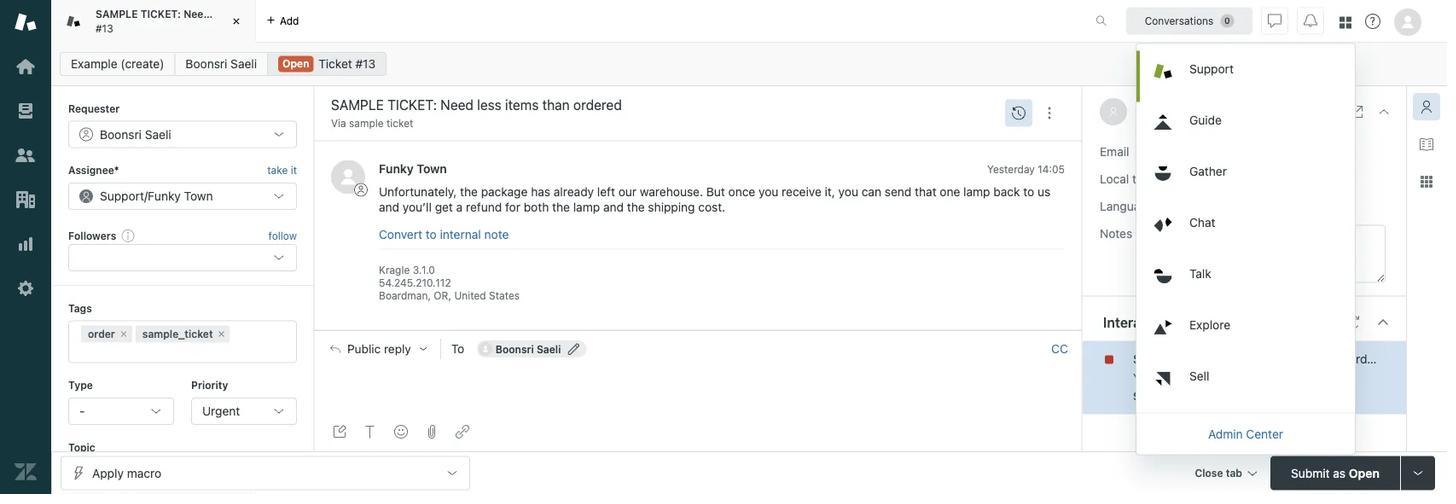 Task type: locate. For each thing, give the bounding box(es) containing it.
zendesk image
[[15, 461, 37, 483]]

get help image
[[1366, 14, 1381, 29]]

ticket:
[[141, 8, 181, 20], [1184, 352, 1228, 366]]

0 horizontal spatial ticket:
[[141, 8, 181, 20]]

0 vertical spatial need
[[184, 8, 210, 20]]

funky inside conversationlabel log
[[379, 162, 414, 176]]

boonsri down sample ticket: need less items than ordered #13
[[186, 57, 227, 71]]

and left you'll
[[379, 201, 400, 215]]

than inside sample ticket: need less items than ordered #13
[[266, 8, 289, 20]]

1 vertical spatial #13
[[356, 57, 376, 71]]

0 vertical spatial open
[[283, 58, 309, 70]]

funky inside "assignee*" element
[[148, 189, 181, 203]]

you right "it,"
[[839, 185, 859, 199]]

to inside unfortunately, the package has already left our warehouse. but once you receive it, you can send that one lamp back to us and you'll get a refund for both the lamp and the shipping cost.
[[1024, 185, 1035, 199]]

need inside sample ticket: need less items than ordered #13
[[184, 8, 210, 20]]

2 remove image from the left
[[217, 329, 227, 339]]

close image
[[228, 13, 245, 30]]

1 horizontal spatial need
[[1231, 352, 1261, 366]]

convert to internal note button
[[379, 227, 509, 242]]

0 vertical spatial less
[[213, 8, 233, 20]]

1 horizontal spatial and
[[604, 201, 624, 215]]

user image
[[1109, 107, 1119, 117], [1111, 108, 1118, 117]]

1 remove image from the left
[[119, 329, 129, 339]]

1 vertical spatial lamp
[[574, 201, 600, 215]]

boonsri saeli
[[186, 57, 257, 71], [1138, 104, 1222, 120], [100, 127, 171, 141], [496, 343, 561, 355]]

avatar image
[[331, 161, 365, 195]]

public
[[347, 342, 381, 356]]

you right once
[[759, 185, 779, 199]]

0 vertical spatial funky
[[379, 162, 414, 176]]

saeli up support / funky town
[[145, 127, 171, 141]]

zendesk products image
[[1340, 17, 1352, 29]]

#13 up example
[[96, 22, 113, 34]]

0 vertical spatial yesterday
[[988, 164, 1035, 175]]

support
[[1190, 61, 1234, 76], [100, 189, 144, 203]]

2 horizontal spatial the
[[627, 201, 645, 215]]

0 vertical spatial ticket:
[[141, 8, 181, 20]]

left
[[598, 185, 616, 199]]

open
[[283, 58, 309, 70], [1350, 466, 1380, 480]]

open inside "secondary" element
[[283, 58, 309, 70]]

support inside "assignee*" element
[[100, 189, 144, 203]]

the down already
[[552, 201, 570, 215]]

warehouse.
[[640, 185, 703, 199]]

gather
[[1190, 164, 1228, 178]]

the
[[460, 185, 478, 199], [552, 201, 570, 215], [627, 201, 645, 215]]

#13 inside sample ticket: need less items than ordered #13
[[96, 22, 113, 34]]

Subject field
[[328, 95, 1001, 115]]

to
[[1024, 185, 1035, 199], [426, 227, 437, 241]]

2 you from the left
[[839, 185, 859, 199]]

14:20
[[1209, 172, 1239, 186]]

remove image right order
[[119, 329, 129, 339]]

close image
[[1378, 105, 1392, 119]]

follow
[[269, 230, 297, 242]]

0 vertical spatial town
[[417, 162, 447, 176]]

0 horizontal spatial and
[[379, 201, 400, 215]]

2 and from the left
[[604, 201, 624, 215]]

1 horizontal spatial open
[[1350, 466, 1380, 480]]

lamp
[[964, 185, 991, 199], [574, 201, 600, 215]]

1 horizontal spatial ticket:
[[1184, 352, 1228, 366]]

boonsri.saeli@example.com image
[[479, 342, 492, 356]]

main element
[[0, 0, 51, 494]]

1 horizontal spatial remove image
[[217, 329, 227, 339]]

0 horizontal spatial the
[[460, 185, 478, 199]]

1 horizontal spatial support
[[1190, 61, 1234, 76]]

0 vertical spatial to
[[1024, 185, 1035, 199]]

less inside 'sample ticket: need less items than ordered yesterday 14:03 status'
[[1264, 352, 1285, 366]]

conversations
[[1145, 15, 1214, 27]]

sample up yesterday 14:03 'text field'
[[1134, 352, 1181, 366]]

-
[[79, 404, 85, 418]]

support / funky town
[[100, 189, 213, 203]]

you
[[759, 185, 779, 199], [839, 185, 859, 199]]

support for support
[[1190, 61, 1234, 76]]

0 vertical spatial sample
[[96, 8, 138, 20]]

Add user notes text field
[[1181, 225, 1386, 283]]

items
[[236, 8, 263, 20], [1289, 352, 1319, 366]]

funky up 'unfortunately,'
[[379, 162, 414, 176]]

1 vertical spatial ordered
[[1350, 352, 1393, 366]]

chat
[[1190, 215, 1216, 229]]

sample inside sample ticket: need less items than ordered #13
[[96, 8, 138, 20]]

0 horizontal spatial than
[[266, 8, 289, 20]]

sample
[[349, 117, 384, 129]]

saeli left edit user image
[[537, 343, 561, 355]]

1 vertical spatial funky
[[148, 189, 181, 203]]

support down assignee*
[[100, 189, 144, 203]]

1 horizontal spatial items
[[1289, 352, 1319, 366]]

0 horizontal spatial you
[[759, 185, 779, 199]]

#13 right ticket
[[356, 57, 376, 71]]

#13
[[96, 22, 113, 34], [356, 57, 376, 71]]

ordered
[[291, 8, 331, 20], [1350, 352, 1393, 366]]

than for sample ticket: need less items than ordered yesterday 14:03 status
[[1322, 352, 1346, 366]]

admin center
[[1209, 427, 1284, 441]]

0 horizontal spatial support
[[100, 189, 144, 203]]

1 vertical spatial town
[[184, 189, 213, 203]]

sample inside 'sample ticket: need less items than ordered yesterday 14:03 status'
[[1134, 352, 1181, 366]]

followers element
[[68, 244, 297, 272]]

0 vertical spatial lamp
[[964, 185, 991, 199]]

apply
[[92, 466, 124, 480]]

0 horizontal spatial sample
[[96, 8, 138, 20]]

support for support / funky town
[[100, 189, 144, 203]]

0 vertical spatial than
[[266, 8, 289, 20]]

remove image
[[119, 329, 129, 339], [217, 329, 227, 339]]

need down explore
[[1231, 352, 1261, 366]]

priority
[[191, 380, 228, 392]]

town up 'unfortunately,'
[[417, 162, 447, 176]]

than
[[266, 8, 289, 20], [1322, 352, 1346, 366]]

tabs tab list
[[51, 0, 1078, 43]]

1 horizontal spatial town
[[417, 162, 447, 176]]

items for sample ticket: need less items than ordered yesterday 14:03 status
[[1289, 352, 1319, 366]]

saeli inside the requester element
[[145, 127, 171, 141]]

guide link
[[1141, 102, 1356, 153]]

boonsri
[[186, 57, 227, 71], [1138, 104, 1187, 120], [100, 127, 142, 141], [496, 343, 534, 355]]

1 horizontal spatial to
[[1024, 185, 1035, 199]]

to left us
[[1024, 185, 1035, 199]]

take it
[[267, 164, 297, 176]]

public reply button
[[315, 331, 440, 367]]

gather link
[[1141, 153, 1356, 204]]

1 vertical spatial open
[[1350, 466, 1380, 480]]

0 horizontal spatial #13
[[96, 22, 113, 34]]

yesterday
[[988, 164, 1035, 175], [1134, 372, 1181, 384]]

0 vertical spatial support
[[1190, 61, 1234, 76]]

1 horizontal spatial funky
[[379, 162, 414, 176]]

1 vertical spatial less
[[1264, 352, 1285, 366]]

remove image right 'sample_ticket'
[[217, 329, 227, 339]]

views image
[[15, 100, 37, 122]]

time
[[1133, 172, 1157, 186]]

0 horizontal spatial items
[[236, 8, 263, 20]]

0 horizontal spatial yesterday
[[988, 164, 1035, 175]]

1 horizontal spatial less
[[1264, 352, 1285, 366]]

0 vertical spatial items
[[236, 8, 263, 20]]

items inside sample ticket: need less items than ordered #13
[[236, 8, 263, 20]]

items inside 'sample ticket: need less items than ordered yesterday 14:03 status'
[[1289, 352, 1319, 366]]

less up center
[[1264, 352, 1285, 366]]

0 horizontal spatial town
[[184, 189, 213, 203]]

once
[[729, 185, 756, 199]]

0 horizontal spatial need
[[184, 8, 210, 20]]

1 horizontal spatial #13
[[356, 57, 376, 71]]

the down our
[[627, 201, 645, 215]]

saeli down close icon
[[231, 57, 257, 71]]

convert to internal note
[[379, 227, 509, 241]]

for
[[505, 201, 521, 215]]

1 horizontal spatial yesterday
[[1134, 372, 1181, 384]]

boonsri saeli down requester
[[100, 127, 171, 141]]

less inside sample ticket: need less items than ordered #13
[[213, 8, 233, 20]]

1 horizontal spatial ordered
[[1350, 352, 1393, 366]]

ordered inside sample ticket: need less items than ordered #13
[[291, 8, 331, 20]]

status
[[1134, 391, 1166, 403]]

lamp down already
[[574, 201, 600, 215]]

1 you from the left
[[759, 185, 779, 199]]

0 vertical spatial ordered
[[291, 8, 331, 20]]

public reply
[[347, 342, 411, 356]]

need inside 'sample ticket: need less items than ordered yesterday 14:03 status'
[[1231, 352, 1261, 366]]

need left close icon
[[184, 8, 210, 20]]

notes
[[1100, 226, 1133, 240]]

support up guide
[[1190, 61, 1234, 76]]

boonsri saeli down sample ticket: need less items than ordered #13
[[186, 57, 257, 71]]

yesterday up back
[[988, 164, 1035, 175]]

1 horizontal spatial lamp
[[964, 185, 991, 199]]

0 horizontal spatial ordered
[[291, 8, 331, 20]]

ticket
[[319, 57, 352, 71]]

0 horizontal spatial open
[[283, 58, 309, 70]]

sample up example (create)
[[96, 8, 138, 20]]

email
[[1100, 144, 1130, 158]]

our
[[619, 185, 637, 199]]

funky
[[379, 162, 414, 176], [148, 189, 181, 203]]

1 vertical spatial to
[[426, 227, 437, 241]]

close tab
[[1196, 467, 1243, 479]]

knowledge image
[[1421, 137, 1434, 151]]

assignee* element
[[68, 183, 297, 210]]

insert emojis image
[[394, 425, 408, 439]]

0 vertical spatial #13
[[96, 22, 113, 34]]

1 vertical spatial than
[[1322, 352, 1346, 366]]

tab
[[51, 0, 331, 43]]

kragle 3.1.0 54.245.210.112 boardman, or, united states
[[379, 264, 520, 302]]

can
[[862, 185, 882, 199]]

get started image
[[15, 55, 37, 78]]

chat link
[[1141, 204, 1356, 256]]

to left the internal
[[426, 227, 437, 241]]

than inside 'sample ticket: need less items than ordered yesterday 14:03 status'
[[1322, 352, 1346, 366]]

1 vertical spatial ticket:
[[1184, 352, 1228, 366]]

sample_ticket
[[142, 328, 213, 340]]

the up a
[[460, 185, 478, 199]]

yesterday up status
[[1134, 372, 1181, 384]]

add button
[[256, 0, 309, 42]]

sell link
[[1141, 358, 1356, 409]]

1 horizontal spatial sample
[[1134, 352, 1181, 366]]

ticket: inside sample ticket: need less items than ordered #13
[[141, 8, 181, 20]]

need
[[184, 8, 210, 20], [1231, 352, 1261, 366]]

ordered inside 'sample ticket: need less items than ordered yesterday 14:03 status'
[[1350, 352, 1393, 366]]

less up boonsri saeli link
[[213, 8, 233, 20]]

open right as
[[1350, 466, 1380, 480]]

submit as open
[[1292, 466, 1380, 480]]

1 vertical spatial items
[[1289, 352, 1319, 366]]

saeli
[[231, 57, 257, 71], [1191, 104, 1222, 120], [145, 127, 171, 141], [537, 343, 561, 355]]

boonsri saeli inside the requester element
[[100, 127, 171, 141]]

already
[[554, 185, 594, 199]]

topic
[[68, 441, 95, 453]]

ticket: up (create)
[[141, 8, 181, 20]]

0 horizontal spatial funky
[[148, 189, 181, 203]]

1 vertical spatial sample
[[1134, 352, 1181, 366]]

customer context image
[[1421, 100, 1434, 114]]

add link (cmd k) image
[[456, 425, 470, 439]]

funky down the requester element
[[148, 189, 181, 203]]

1 vertical spatial yesterday
[[1134, 372, 1181, 384]]

0 horizontal spatial to
[[426, 227, 437, 241]]

add
[[280, 15, 299, 27]]

0 horizontal spatial less
[[213, 8, 233, 20]]

ticket: up sell
[[1184, 352, 1228, 366]]

edit user image
[[568, 343, 580, 355]]

and down left
[[604, 201, 624, 215]]

type
[[68, 380, 93, 392]]

admin center link
[[1137, 417, 1356, 451]]

and
[[379, 201, 400, 215], [604, 201, 624, 215]]

ticket: inside 'sample ticket: need less items than ordered yesterday 14:03 status'
[[1184, 352, 1228, 366]]

14:05
[[1038, 164, 1065, 175]]

open left ticket
[[283, 58, 309, 70]]

1 horizontal spatial than
[[1322, 352, 1346, 366]]

1 vertical spatial support
[[100, 189, 144, 203]]

lamp right one
[[964, 185, 991, 199]]

conversations button
[[1127, 7, 1253, 35]]

united
[[455, 290, 486, 302]]

take it button
[[267, 162, 297, 179]]

thu, 14:20 mdt
[[1181, 172, 1269, 186]]

town right / at the left of page
[[184, 189, 213, 203]]

0 horizontal spatial remove image
[[119, 329, 129, 339]]

take
[[267, 164, 288, 176]]

boonsri down requester
[[100, 127, 142, 141]]

reporting image
[[15, 233, 37, 255]]

1 horizontal spatial you
[[839, 185, 859, 199]]

1 vertical spatial need
[[1231, 352, 1261, 366]]



Task type: vqa. For each thing, say whether or not it's contained in the screenshot.
than associated with SAMPLE TICKET: Need less items than ordered #13
yes



Task type: describe. For each thing, give the bounding box(es) containing it.
funky town
[[379, 162, 447, 176]]

secondary element
[[51, 47, 1448, 81]]

1 and from the left
[[379, 201, 400, 215]]

(create)
[[121, 57, 164, 71]]

3.1.0
[[413, 264, 435, 276]]

submit
[[1292, 466, 1331, 480]]

need for sample ticket: need less items than ordered yesterday 14:03 status
[[1231, 352, 1261, 366]]

boonsri saeli up gather
[[1138, 104, 1222, 120]]

draft mode image
[[333, 425, 347, 439]]

local
[[1100, 172, 1130, 186]]

receive
[[782, 185, 822, 199]]

sample for sample ticket: need less items than ordered #13
[[96, 8, 138, 20]]

ticket: for sample ticket: need less items than ordered yesterday 14:03 status
[[1184, 352, 1228, 366]]

close
[[1196, 467, 1224, 479]]

ticket actions image
[[1043, 106, 1057, 120]]

center
[[1247, 427, 1284, 441]]

example (create) button
[[60, 52, 175, 76]]

sell
[[1190, 369, 1210, 383]]

town inside "assignee*" element
[[184, 189, 213, 203]]

displays possible ticket submission types image
[[1412, 467, 1426, 480]]

to
[[451, 342, 465, 356]]

order
[[88, 328, 115, 340]]

remove image for order
[[119, 329, 129, 339]]

tab containing sample ticket: need less items than ordered
[[51, 0, 331, 43]]

sample ticket: need less items than ordered #13
[[96, 8, 331, 34]]

refund
[[466, 201, 502, 215]]

kragle
[[379, 264, 410, 276]]

1 horizontal spatial the
[[552, 201, 570, 215]]

requester element
[[68, 121, 297, 148]]

package
[[481, 185, 528, 199]]

get
[[435, 201, 453, 215]]

/
[[144, 189, 148, 203]]

talk
[[1190, 266, 1212, 280]]

us
[[1038, 185, 1051, 199]]

hide composer image
[[692, 323, 705, 337]]

boonsri saeli inside "secondary" element
[[186, 57, 257, 71]]

send
[[885, 185, 912, 199]]

notifications image
[[1304, 14, 1318, 28]]

view more details image
[[1351, 105, 1364, 119]]

54.245.210.112
[[379, 277, 451, 289]]

language
[[1100, 199, 1155, 213]]

has
[[531, 185, 551, 199]]

funky town link
[[379, 162, 447, 176]]

yesterday inside 'sample ticket: need less items than ordered yesterday 14:03 status'
[[1134, 372, 1181, 384]]

than for sample ticket: need less items than ordered #13
[[266, 8, 289, 20]]

note
[[485, 227, 509, 241]]

info on adding followers image
[[121, 229, 135, 242]]

tab
[[1227, 467, 1243, 479]]

explore link
[[1141, 307, 1356, 358]]

both
[[524, 201, 549, 215]]

boonsri saeli link
[[175, 52, 268, 76]]

mdt
[[1243, 172, 1269, 186]]

reply
[[384, 342, 411, 356]]

ticket #13
[[319, 57, 376, 71]]

followers
[[68, 229, 116, 241]]

Yesterday 14:03 text field
[[1134, 372, 1211, 384]]

close tab button
[[1188, 456, 1264, 493]]

boonsri left guide
[[1138, 104, 1187, 120]]

saeli down support link
[[1191, 104, 1222, 120]]

unfortunately,
[[379, 185, 457, 199]]

local time
[[1100, 172, 1157, 186]]

but
[[707, 185, 726, 199]]

it
[[291, 164, 297, 176]]

a
[[456, 201, 463, 215]]

add attachment image
[[425, 425, 439, 439]]

boonsri inside the requester element
[[100, 127, 142, 141]]

apps image
[[1421, 175, 1434, 189]]

as
[[1334, 466, 1346, 480]]

yesterday 14:05
[[988, 164, 1065, 175]]

- button
[[68, 398, 174, 425]]

Yesterday 14:05 text field
[[988, 164, 1065, 175]]

conversationlabel log
[[314, 0, 1083, 330]]

town inside conversationlabel log
[[417, 162, 447, 176]]

convert
[[379, 227, 423, 241]]

organizations image
[[15, 189, 37, 211]]

boonsri inside "secondary" element
[[186, 57, 227, 71]]

customers image
[[15, 144, 37, 166]]

admin image
[[15, 277, 37, 300]]

boonsri right "boonsri.saeli@example.com" image
[[496, 343, 534, 355]]

events image
[[1013, 106, 1026, 120]]

0 horizontal spatial lamp
[[574, 201, 600, 215]]

cc
[[1052, 342, 1069, 356]]

to inside button
[[426, 227, 437, 241]]

explore
[[1190, 318, 1231, 332]]

need for sample ticket: need less items than ordered #13
[[184, 8, 210, 20]]

via
[[331, 117, 346, 129]]

or,
[[434, 290, 452, 302]]

less for sample ticket: need less items than ordered yesterday 14:03 status
[[1264, 352, 1285, 366]]

ticket: for sample ticket: need less items than ordered #13
[[141, 8, 181, 20]]

saeli inside boonsri saeli link
[[231, 57, 257, 71]]

button displays agent's chat status as invisible. image
[[1269, 14, 1282, 28]]

interactions
[[1104, 314, 1181, 330]]

boardman,
[[379, 290, 431, 302]]

#13 inside "secondary" element
[[356, 57, 376, 71]]

cost.
[[699, 201, 726, 215]]

assignee*
[[68, 164, 119, 176]]

example
[[71, 57, 117, 71]]

yesterday inside conversationlabel log
[[988, 164, 1035, 175]]

macro
[[127, 466, 161, 480]]

thu,
[[1181, 172, 1205, 186]]

admin
[[1209, 427, 1244, 441]]

ordered for sample ticket: need less items than ordered yesterday 14:03 status
[[1350, 352, 1393, 366]]

unfortunately, the package has already left our warehouse. but once you receive it, you can send that one lamp back to us and you'll get a refund for both the lamp and the shipping cost.
[[379, 185, 1054, 215]]

shipping
[[648, 201, 695, 215]]

boonsri saeli right "boonsri.saeli@example.com" image
[[496, 343, 561, 355]]

sample for sample ticket: need less items than ordered yesterday 14:03 status
[[1134, 352, 1181, 366]]

one
[[940, 185, 961, 199]]

guide
[[1190, 113, 1222, 127]]

zendesk support image
[[15, 11, 37, 33]]

format text image
[[364, 425, 377, 439]]

you'll
[[403, 201, 432, 215]]

support link
[[1141, 51, 1356, 102]]

sample ticket: need less items than ordered yesterday 14:03 status
[[1134, 352, 1393, 403]]

remove image for sample_ticket
[[217, 329, 227, 339]]

urgent
[[202, 404, 240, 418]]

it,
[[825, 185, 836, 199]]

items for sample ticket: need less items than ordered #13
[[236, 8, 263, 20]]

ordered for sample ticket: need less items than ordered #13
[[291, 8, 331, 20]]

internal
[[440, 227, 481, 241]]

less for sample ticket: need less items than ordered #13
[[213, 8, 233, 20]]

follow button
[[269, 228, 297, 243]]

14:03
[[1184, 372, 1211, 384]]



